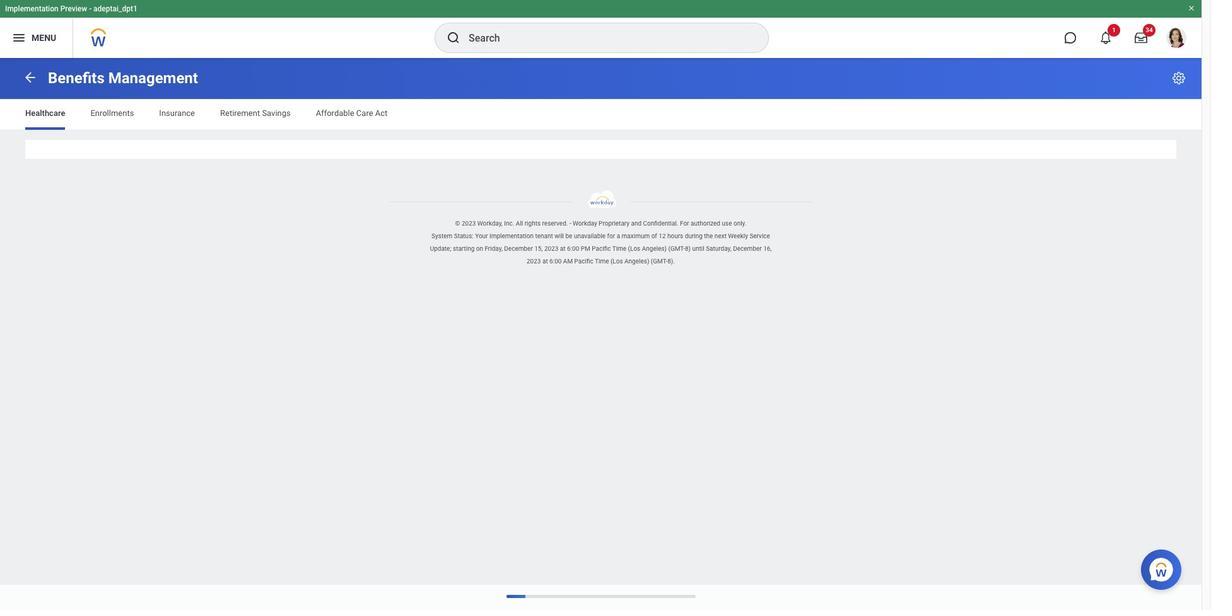 Task type: locate. For each thing, give the bounding box(es) containing it.
2023
[[462, 220, 476, 227], [545, 246, 559, 253], [527, 258, 541, 265]]

pacific
[[592, 246, 611, 253], [575, 258, 594, 265]]

tab list containing healthcare
[[13, 100, 1190, 130]]

- up be
[[570, 220, 572, 227]]

1 horizontal spatial 2023
[[527, 258, 541, 265]]

at down the 'will'
[[560, 246, 566, 253]]

0 vertical spatial implementation
[[5, 4, 58, 13]]

1
[[1113, 27, 1116, 33]]

0 vertical spatial time
[[613, 246, 627, 253]]

1 vertical spatial (gmt-
[[651, 258, 668, 265]]

1 button
[[1093, 24, 1121, 52]]

1 vertical spatial implementation
[[490, 233, 534, 240]]

on
[[476, 246, 483, 253]]

close environment banner image
[[1188, 4, 1196, 12]]

implementation
[[5, 4, 58, 13], [490, 233, 534, 240]]

implementation down inc.
[[490, 233, 534, 240]]

1 horizontal spatial (los
[[628, 246, 641, 253]]

6:00 left am
[[550, 258, 562, 265]]

0 horizontal spatial -
[[89, 4, 92, 13]]

hours
[[668, 233, 684, 240]]

profile logan mcneil image
[[1167, 28, 1187, 51]]

0 vertical spatial pacific
[[592, 246, 611, 253]]

1 horizontal spatial (gmt-
[[669, 246, 685, 253]]

system
[[432, 233, 453, 240]]

tenant
[[535, 233, 553, 240]]

0 vertical spatial 6:00
[[567, 246, 580, 253]]

unavailable
[[574, 233, 606, 240]]

1 vertical spatial -
[[570, 220, 572, 227]]

0 vertical spatial (los
[[628, 246, 641, 253]]

2 vertical spatial 2023
[[527, 258, 541, 265]]

0 horizontal spatial at
[[543, 258, 548, 265]]

(gmt- down hours
[[669, 246, 685, 253]]

0 horizontal spatial (gmt-
[[651, 258, 668, 265]]

1 vertical spatial at
[[543, 258, 548, 265]]

notifications large image
[[1100, 32, 1113, 44]]

- inside menu banner
[[89, 4, 92, 13]]

december down weekly
[[734, 246, 762, 253]]

1 vertical spatial 2023
[[545, 246, 559, 253]]

healthcare
[[25, 109, 65, 118]]

2 horizontal spatial 2023
[[545, 246, 559, 253]]

(los down maximum
[[628, 246, 641, 253]]

rights
[[525, 220, 541, 227]]

1 vertical spatial angeles)
[[625, 258, 650, 265]]

angeles) down "of"
[[642, 246, 667, 253]]

6:00
[[567, 246, 580, 253], [550, 258, 562, 265]]

configure this page image
[[1172, 71, 1187, 86]]

Search Workday  search field
[[469, 24, 743, 52]]

your
[[475, 233, 488, 240]]

0 vertical spatial angeles)
[[642, 246, 667, 253]]

proprietary
[[599, 220, 630, 227]]

2023 down 15,
[[527, 258, 541, 265]]

2023 right 15,
[[545, 246, 559, 253]]

1 vertical spatial time
[[595, 258, 609, 265]]

0 horizontal spatial december
[[504, 246, 533, 253]]

only.
[[734, 220, 747, 227]]

pacific down pm
[[575, 258, 594, 265]]

benefits management main content
[[0, 58, 1202, 170]]

0 vertical spatial -
[[89, 4, 92, 13]]

during
[[685, 233, 703, 240]]

© 2023 workday, inc. all rights reserved. - workday proprietary and confidential. for authorized use only. system status: your implementation tenant will be unavailable for a maximum of 12 hours during the next weekly service update; starting on friday, december 15, 2023 at 6:00 pm pacific time (los angeles) (gmt-8) until saturday, december 16, 2023 at 6:00 am pacific time (los angeles) (gmt-8).
[[430, 220, 772, 265]]

affordable care act
[[316, 109, 388, 118]]

pacific right pm
[[592, 246, 611, 253]]

footer
[[0, 191, 1202, 268]]

affordable
[[316, 109, 354, 118]]

0 horizontal spatial implementation
[[5, 4, 58, 13]]

friday,
[[485, 246, 503, 253]]

0 vertical spatial at
[[560, 246, 566, 253]]

search image
[[446, 30, 461, 45]]

34 button
[[1128, 24, 1156, 52]]

1 horizontal spatial december
[[734, 246, 762, 253]]

- right preview
[[89, 4, 92, 13]]

1 horizontal spatial implementation
[[490, 233, 534, 240]]

retirement
[[220, 109, 260, 118]]

time down the 'for'
[[595, 258, 609, 265]]

tab list
[[13, 100, 1190, 130]]

angeles) down maximum
[[625, 258, 650, 265]]

0 horizontal spatial 6:00
[[550, 258, 562, 265]]

0 vertical spatial 2023
[[462, 220, 476, 227]]

0 vertical spatial (gmt-
[[669, 246, 685, 253]]

(los
[[628, 246, 641, 253], [611, 258, 623, 265]]

time
[[613, 246, 627, 253], [595, 258, 609, 265]]

(gmt-
[[669, 246, 685, 253], [651, 258, 668, 265]]

next
[[715, 233, 727, 240]]

am
[[564, 258, 573, 265]]

-
[[89, 4, 92, 13], [570, 220, 572, 227]]

at down 15,
[[543, 258, 548, 265]]

the
[[705, 233, 713, 240]]

footer containing © 2023 workday, inc. all rights reserved. - workday proprietary and confidential. for authorized use only. system status: your implementation tenant will be unavailable for a maximum of 12 hours during the next weekly service update; starting on friday, december 15, 2023 at 6:00 pm pacific time (los angeles) (gmt-8) until saturday, december 16, 2023 at 6:00 am pacific time (los angeles) (gmt-8).
[[0, 191, 1202, 268]]

menu banner
[[0, 0, 1202, 58]]

at
[[560, 246, 566, 253], [543, 258, 548, 265]]

(gmt- down the 12
[[651, 258, 668, 265]]

of
[[652, 233, 658, 240]]

2023 right © in the top of the page
[[462, 220, 476, 227]]

time down the a
[[613, 246, 627, 253]]

1 horizontal spatial 6:00
[[567, 246, 580, 253]]

angeles)
[[642, 246, 667, 253], [625, 258, 650, 265]]

saturday,
[[706, 246, 732, 253]]

benefits management
[[48, 69, 198, 87]]

1 horizontal spatial time
[[613, 246, 627, 253]]

0 horizontal spatial (los
[[611, 258, 623, 265]]

status:
[[454, 233, 474, 240]]

6:00 left pm
[[567, 246, 580, 253]]

implementation up menu dropdown button
[[5, 4, 58, 13]]

- inside '© 2023 workday, inc. all rights reserved. - workday proprietary and confidential. for authorized use only. system status: your implementation tenant will be unavailable for a maximum of 12 hours during the next weekly service update; starting on friday, december 15, 2023 at 6:00 pm pacific time (los angeles) (gmt-8) until saturday, december 16, 2023 at 6:00 am pacific time (los angeles) (gmt-8).'
[[570, 220, 572, 227]]

december
[[504, 246, 533, 253], [734, 246, 762, 253]]

a
[[617, 233, 620, 240]]

confidential.
[[643, 220, 679, 227]]

implementation preview -   adeptai_dpt1
[[5, 4, 138, 13]]

inbox large image
[[1135, 32, 1148, 44]]

(los down the a
[[611, 258, 623, 265]]

0 horizontal spatial time
[[595, 258, 609, 265]]

all
[[516, 220, 523, 227]]

december left 15,
[[504, 246, 533, 253]]

implementation inside '© 2023 workday, inc. all rights reserved. - workday proprietary and confidential. for authorized use only. system status: your implementation tenant will be unavailable for a maximum of 12 hours during the next weekly service update; starting on friday, december 15, 2023 at 6:00 pm pacific time (los angeles) (gmt-8) until saturday, december 16, 2023 at 6:00 am pacific time (los angeles) (gmt-8).'
[[490, 233, 534, 240]]

benefits
[[48, 69, 105, 87]]

1 horizontal spatial -
[[570, 220, 572, 227]]



Task type: describe. For each thing, give the bounding box(es) containing it.
previous page image
[[23, 70, 38, 85]]

use
[[722, 220, 732, 227]]

starting
[[453, 246, 475, 253]]

service
[[750, 233, 771, 240]]

1 vertical spatial 6:00
[[550, 258, 562, 265]]

©
[[455, 220, 460, 227]]

management
[[108, 69, 198, 87]]

justify image
[[11, 30, 27, 45]]

until
[[693, 246, 705, 253]]

adeptai_dpt1
[[93, 4, 138, 13]]

preview
[[60, 4, 87, 13]]

workday
[[573, 220, 597, 227]]

1 december from the left
[[504, 246, 533, 253]]

menu button
[[0, 18, 73, 58]]

12
[[659, 233, 666, 240]]

1 horizontal spatial at
[[560, 246, 566, 253]]

and
[[631, 220, 642, 227]]

tab list inside benefits management main content
[[13, 100, 1190, 130]]

for
[[680, 220, 690, 227]]

34
[[1146, 27, 1154, 33]]

update;
[[430, 246, 452, 253]]

0 horizontal spatial 2023
[[462, 220, 476, 227]]

authorized
[[691, 220, 721, 227]]

be
[[566, 233, 573, 240]]

enrollments
[[90, 109, 134, 118]]

16,
[[764, 246, 772, 253]]

2 december from the left
[[734, 246, 762, 253]]

retirement savings
[[220, 109, 291, 118]]

1 vertical spatial pacific
[[575, 258, 594, 265]]

weekly
[[729, 233, 748, 240]]

implementation inside menu banner
[[5, 4, 58, 13]]

8).
[[668, 258, 675, 265]]

act
[[375, 109, 388, 118]]

care
[[357, 109, 373, 118]]

reserved.
[[542, 220, 568, 227]]

maximum
[[622, 233, 650, 240]]

menu
[[32, 33, 56, 43]]

1 vertical spatial (los
[[611, 258, 623, 265]]

8)
[[685, 246, 691, 253]]

pm
[[581, 246, 591, 253]]

savings
[[262, 109, 291, 118]]

15,
[[535, 246, 543, 253]]

workday,
[[478, 220, 503, 227]]

insurance
[[159, 109, 195, 118]]

inc.
[[504, 220, 515, 227]]

for
[[608, 233, 615, 240]]

will
[[555, 233, 564, 240]]



Task type: vqa. For each thing, say whether or not it's contained in the screenshot.
2nd Content Type popup button from the top
no



